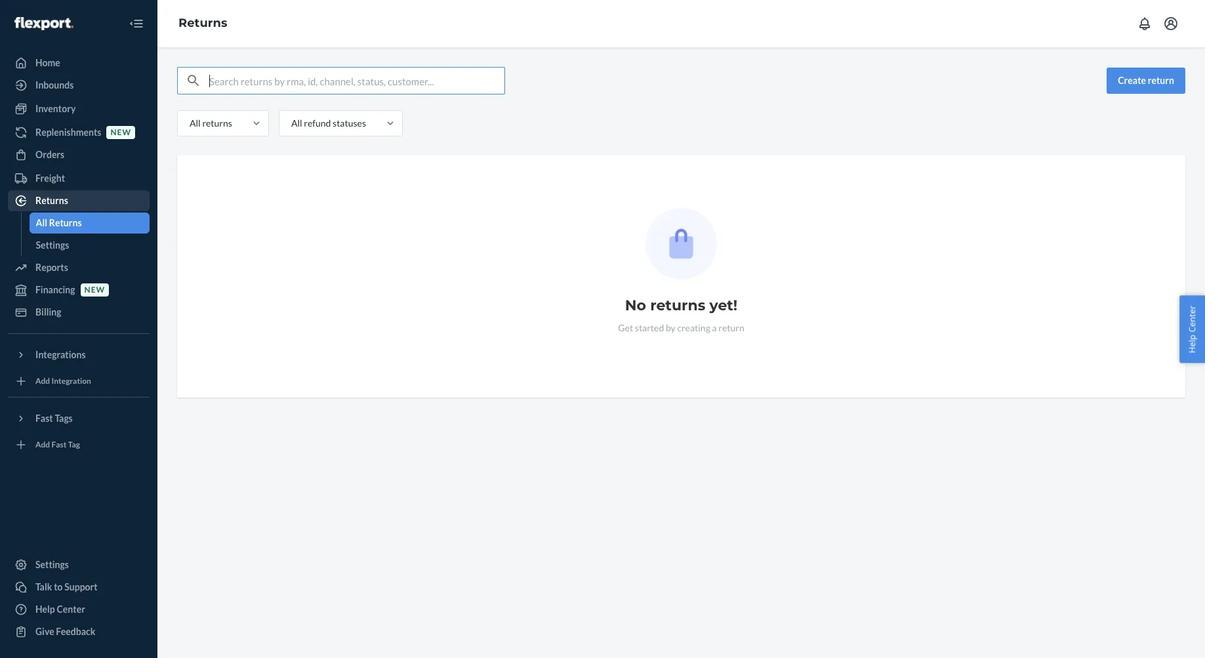 Task type: locate. For each thing, give the bounding box(es) containing it.
Search returns by rma, id, channel, status, customer... text field
[[209, 68, 505, 94]]

started
[[635, 322, 664, 333]]

2 settings from the top
[[35, 559, 69, 570]]

add left integration
[[35, 376, 50, 386]]

all refund statuses
[[291, 117, 366, 129]]

all for all returns
[[190, 117, 201, 129]]

returns
[[202, 117, 232, 129], [650, 297, 706, 314]]

support
[[64, 581, 98, 592]]

1 vertical spatial new
[[84, 285, 105, 295]]

returns for all
[[202, 117, 232, 129]]

center inside 'button'
[[1187, 305, 1198, 332]]

all returns
[[190, 117, 232, 129]]

0 vertical spatial settings link
[[29, 235, 150, 256]]

fast
[[35, 413, 53, 424], [52, 440, 67, 450]]

integration
[[52, 376, 91, 386]]

close navigation image
[[129, 16, 144, 31]]

all returns link
[[29, 213, 150, 234]]

all for all refund statuses
[[291, 117, 302, 129]]

creating
[[677, 322, 710, 333]]

no returns yet!
[[625, 297, 738, 314]]

fast inside add fast tag link
[[52, 440, 67, 450]]

1 horizontal spatial help
[[1187, 334, 1198, 353]]

all
[[190, 117, 201, 129], [291, 117, 302, 129], [36, 217, 47, 228]]

0 vertical spatial returns link
[[178, 16, 227, 30]]

return right a at the right
[[719, 322, 745, 333]]

1 add from the top
[[35, 376, 50, 386]]

0 vertical spatial returns
[[202, 117, 232, 129]]

returns
[[178, 16, 227, 30], [35, 195, 68, 206], [49, 217, 82, 228]]

no
[[625, 297, 646, 314]]

new for financing
[[84, 285, 105, 295]]

0 horizontal spatial help
[[35, 604, 55, 615]]

get
[[618, 322, 633, 333]]

return right create
[[1148, 75, 1174, 86]]

integrations button
[[8, 344, 150, 365]]

0 vertical spatial fast
[[35, 413, 53, 424]]

fast left tag
[[52, 440, 67, 450]]

new
[[111, 128, 131, 137], [84, 285, 105, 295]]

settings link
[[29, 235, 150, 256], [8, 554, 150, 575]]

help inside 'button'
[[1187, 334, 1198, 353]]

to
[[54, 581, 63, 592]]

1 horizontal spatial returns link
[[178, 16, 227, 30]]

1 vertical spatial return
[[719, 322, 745, 333]]

create
[[1118, 75, 1146, 86]]

return
[[1148, 75, 1174, 86], [719, 322, 745, 333]]

1 horizontal spatial return
[[1148, 75, 1174, 86]]

0 vertical spatial new
[[111, 128, 131, 137]]

help center
[[1187, 305, 1198, 353], [35, 604, 85, 615]]

1 vertical spatial help
[[35, 604, 55, 615]]

billing link
[[8, 302, 150, 323]]

refund
[[304, 117, 331, 129]]

2 horizontal spatial all
[[291, 117, 302, 129]]

settings link down all returns link
[[29, 235, 150, 256]]

give
[[35, 626, 54, 637]]

returns link
[[178, 16, 227, 30], [8, 190, 150, 211]]

inbounds link
[[8, 75, 150, 96]]

settings link up support
[[8, 554, 150, 575]]

help
[[1187, 334, 1198, 353], [35, 604, 55, 615]]

settings up to
[[35, 559, 69, 570]]

1 vertical spatial settings
[[35, 559, 69, 570]]

2 add from the top
[[35, 440, 50, 450]]

1 vertical spatial fast
[[52, 440, 67, 450]]

new down reports link
[[84, 285, 105, 295]]

add
[[35, 376, 50, 386], [35, 440, 50, 450]]

1 vertical spatial returns link
[[8, 190, 150, 211]]

1 vertical spatial center
[[57, 604, 85, 615]]

0 vertical spatial add
[[35, 376, 50, 386]]

create return
[[1118, 75, 1174, 86]]

center
[[1187, 305, 1198, 332], [57, 604, 85, 615]]

1 vertical spatial help center
[[35, 604, 85, 615]]

1 horizontal spatial new
[[111, 128, 131, 137]]

tags
[[55, 413, 73, 424]]

1 vertical spatial add
[[35, 440, 50, 450]]

settings
[[36, 239, 69, 251], [35, 559, 69, 570]]

home
[[35, 57, 60, 68]]

reports link
[[8, 257, 150, 278]]

1 horizontal spatial returns
[[650, 297, 706, 314]]

1 horizontal spatial all
[[190, 117, 201, 129]]

0 vertical spatial settings
[[36, 239, 69, 251]]

open notifications image
[[1137, 16, 1153, 31]]

0 vertical spatial center
[[1187, 305, 1198, 332]]

new up orders link
[[111, 128, 131, 137]]

0 vertical spatial help
[[1187, 334, 1198, 353]]

integrations
[[35, 349, 86, 360]]

0 horizontal spatial returns link
[[8, 190, 150, 211]]

0 vertical spatial help center
[[1187, 305, 1198, 353]]

1 horizontal spatial help center
[[1187, 305, 1198, 353]]

get started by creating a return
[[618, 322, 745, 333]]

feedback
[[56, 626, 95, 637]]

1 vertical spatial returns
[[650, 297, 706, 314]]

give feedback
[[35, 626, 95, 637]]

1 horizontal spatial center
[[1187, 305, 1198, 332]]

0 horizontal spatial help center
[[35, 604, 85, 615]]

settings up reports
[[36, 239, 69, 251]]

fast tags button
[[8, 408, 150, 429]]

tag
[[68, 440, 80, 450]]

inventory
[[35, 103, 76, 114]]

add down fast tags
[[35, 440, 50, 450]]

0 horizontal spatial new
[[84, 285, 105, 295]]

0 horizontal spatial all
[[36, 217, 47, 228]]

inventory link
[[8, 98, 150, 119]]

0 horizontal spatial returns
[[202, 117, 232, 129]]

fast left tags
[[35, 413, 53, 424]]

0 vertical spatial return
[[1148, 75, 1174, 86]]



Task type: describe. For each thing, give the bounding box(es) containing it.
freight
[[35, 173, 65, 184]]

billing
[[35, 306, 61, 318]]

empty list image
[[646, 208, 717, 280]]

fast tags
[[35, 413, 73, 424]]

talk
[[35, 581, 52, 592]]

1 vertical spatial settings link
[[8, 554, 150, 575]]

orders link
[[8, 144, 150, 165]]

orders
[[35, 149, 64, 160]]

add fast tag
[[35, 440, 80, 450]]

add fast tag link
[[8, 434, 150, 455]]

reports
[[35, 262, 68, 273]]

inbounds
[[35, 79, 74, 91]]

replenishments
[[35, 127, 101, 138]]

add for add fast tag
[[35, 440, 50, 450]]

returns for no
[[650, 297, 706, 314]]

0 horizontal spatial return
[[719, 322, 745, 333]]

return inside create return button
[[1148, 75, 1174, 86]]

flexport logo image
[[14, 17, 73, 30]]

freight link
[[8, 168, 150, 189]]

fast inside dropdown button
[[35, 413, 53, 424]]

talk to support button
[[8, 577, 150, 598]]

talk to support
[[35, 581, 98, 592]]

0 vertical spatial returns
[[178, 16, 227, 30]]

give feedback button
[[8, 621, 150, 642]]

home link
[[8, 52, 150, 73]]

by
[[666, 322, 676, 333]]

add integration link
[[8, 371, 150, 392]]

1 vertical spatial returns
[[35, 195, 68, 206]]

1 settings from the top
[[36, 239, 69, 251]]

create return button
[[1107, 68, 1186, 94]]

new for replenishments
[[111, 128, 131, 137]]

0 horizontal spatial center
[[57, 604, 85, 615]]

all returns
[[36, 217, 82, 228]]

yet!
[[710, 297, 738, 314]]

a
[[712, 322, 717, 333]]

help center inside 'button'
[[1187, 305, 1198, 353]]

financing
[[35, 284, 75, 295]]

help center link
[[8, 599, 150, 620]]

all for all returns
[[36, 217, 47, 228]]

open account menu image
[[1163, 16, 1179, 31]]

2 vertical spatial returns
[[49, 217, 82, 228]]

statuses
[[333, 117, 366, 129]]

add integration
[[35, 376, 91, 386]]

help center button
[[1180, 295, 1205, 363]]

add for add integration
[[35, 376, 50, 386]]



Task type: vqa. For each thing, say whether or not it's contained in the screenshot.
the All within the 'All Returns' link
yes



